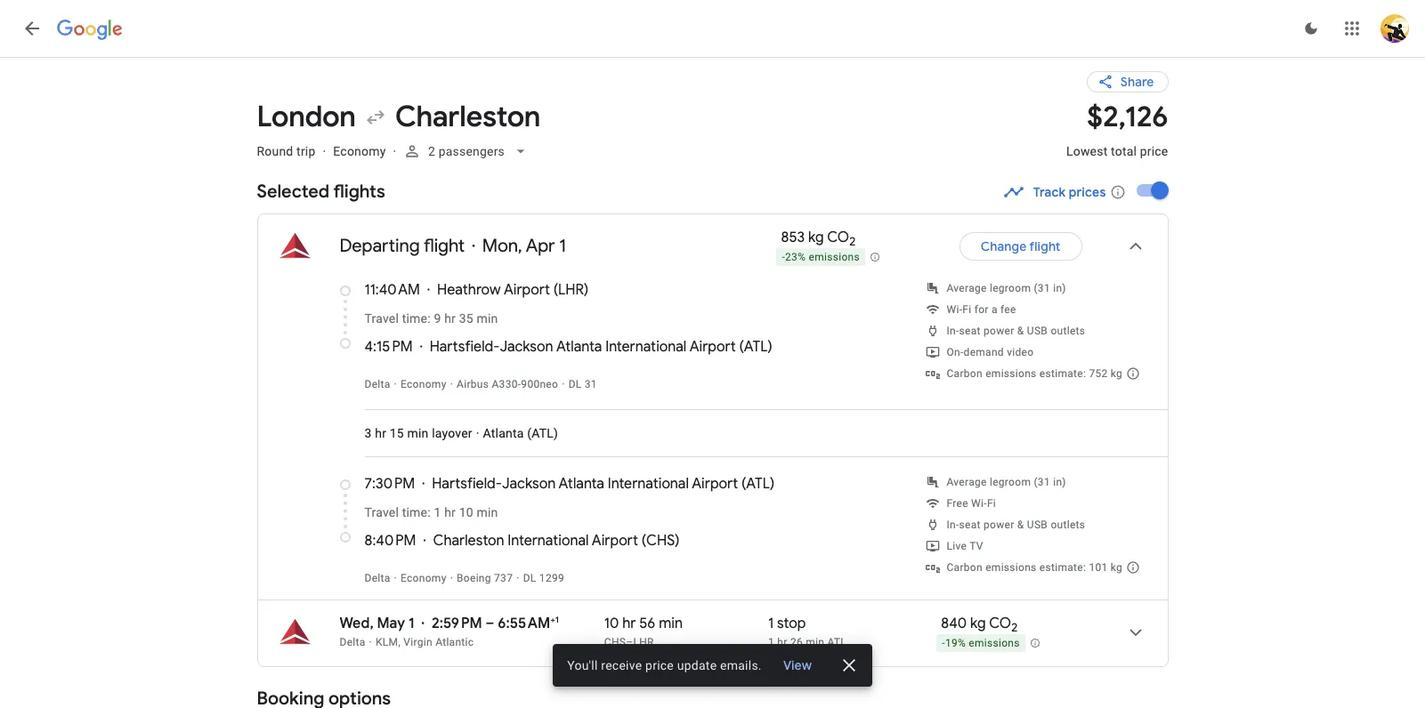Task type: locate. For each thing, give the bounding box(es) containing it.
power down a
[[984, 325, 1015, 338]]

2 (31 from the top
[[1034, 477, 1051, 489]]

economy up the 3 hr 15 min layover
[[401, 379, 447, 391]]

0 horizontal spatial -
[[782, 251, 785, 264]]

hartsfield-
[[430, 339, 500, 356], [432, 476, 502, 493]]

min right 15 at left
[[407, 427, 429, 441]]

1 average from the top
[[947, 282, 987, 295]]

list
[[258, 215, 1168, 667]]

klm, virgin atlantic
[[376, 637, 474, 649]]

2 horizontal spatial 2
[[1012, 621, 1018, 636]]

view status
[[553, 645, 872, 687]]

legroom up fee
[[990, 282, 1031, 295]]

- for 840 kg co
[[942, 638, 945, 650]]

 image
[[323, 144, 326, 158], [393, 144, 397, 158], [450, 379, 453, 391], [476, 427, 480, 441]]

kg right "101"
[[1111, 562, 1123, 574]]

learn more about tracked prices image
[[1110, 184, 1126, 200]]

1 vertical spatial in)
[[1053, 477, 1066, 489]]

you'll
[[567, 659, 598, 673]]

1 horizontal spatial fi
[[987, 498, 996, 510]]

1 travel from the top
[[365, 312, 399, 326]]

1 horizontal spatial price
[[1140, 144, 1169, 158]]

0 vertical spatial &
[[1018, 325, 1024, 338]]

list containing departing flight
[[258, 215, 1168, 667]]

2 vertical spatial (atl)
[[742, 476, 775, 493]]

seat down free wi-fi at the right of page
[[959, 519, 981, 532]]

flight up heathrow
[[424, 235, 465, 257]]

legroom
[[990, 282, 1031, 295], [990, 477, 1031, 489]]

0 vertical spatial carbon
[[947, 368, 983, 380]]

1 power from the top
[[984, 325, 1015, 338]]

& up carbon emissions estimate: 101 kg
[[1018, 519, 1024, 532]]

economy down the 8:40 pm
[[401, 573, 447, 585]]

1 vertical spatial wi-
[[971, 498, 987, 510]]

loading results progress bar
[[0, 57, 1425, 61]]

go back image
[[21, 18, 43, 39]]

0 vertical spatial estimate:
[[1040, 368, 1086, 380]]

receive
[[601, 659, 642, 673]]

101
[[1089, 562, 1108, 574]]

0 vertical spatial price
[[1140, 144, 1169, 158]]

kg inside 840 kg co 2
[[970, 615, 986, 633]]

international
[[606, 339, 687, 356], [608, 476, 689, 493], [508, 533, 589, 550]]

travel time: 1 hr 10 min
[[365, 506, 498, 520]]

flight
[[424, 235, 465, 257], [1030, 239, 1061, 255]]

none text field containing $2,126
[[1067, 99, 1169, 175]]

1 (31 from the top
[[1034, 282, 1051, 295]]

hr for travel time: 1 hr 10 min
[[444, 506, 456, 520]]

0 vertical spatial atlanta
[[556, 339, 602, 356]]

1 for may
[[409, 615, 415, 633]]

in-seat power & usb outlets up tv
[[947, 519, 1086, 532]]

delta for 8:40 pm
[[365, 573, 391, 585]]

hartsfield- down 35
[[430, 339, 500, 356]]

live tv
[[947, 541, 984, 553]]

you'll receive price update emails.
[[567, 659, 762, 673]]

1 vertical spatial legroom
[[990, 477, 1031, 489]]

1 vertical spatial usb
[[1027, 519, 1048, 532]]

1 in) from the top
[[1053, 282, 1066, 295]]

2:59 pm
[[432, 615, 482, 633]]

co
[[827, 229, 850, 247], [989, 615, 1012, 633]]

min inside 1 stop 1 hr 26 min atl
[[806, 637, 825, 649]]

(atl)
[[739, 339, 773, 356], [527, 427, 558, 441], [742, 476, 775, 493]]

in-seat power & usb outlets
[[947, 325, 1086, 338], [947, 519, 1086, 532]]

2 seat from the top
[[959, 519, 981, 532]]

1 vertical spatial price
[[646, 659, 674, 673]]

atlanta up the charleston international airport (chs)
[[559, 476, 605, 493]]

2 usb from the top
[[1027, 519, 1048, 532]]

co up -23% emissions on the top of the page
[[827, 229, 850, 247]]

travel up 4:15 pm text field
[[365, 312, 399, 326]]

2 outlets from the top
[[1051, 519, 1086, 532]]

jackson for 4:15 pm
[[500, 339, 554, 356]]

carbon emissions estimate: 101 kilograms element
[[947, 562, 1123, 574]]

power for (chs)
[[984, 519, 1015, 532]]

1 for time:
[[434, 506, 441, 520]]

840 kg co 2
[[941, 615, 1018, 636]]

in-seat power & usb outlets up video
[[947, 325, 1086, 338]]

video
[[1007, 347, 1034, 359]]

min right 35
[[477, 312, 498, 326]]

1 vertical spatial hartsfield-
[[432, 476, 502, 493]]

1 legroom from the top
[[990, 282, 1031, 295]]

min right 56
[[659, 615, 683, 633]]

price
[[1140, 144, 1169, 158], [646, 659, 674, 673]]

0 vertical spatial in-
[[947, 325, 959, 338]]

economy up flights on the top of the page
[[333, 144, 386, 158]]

1 carbon from the top
[[947, 368, 983, 380]]

-
[[782, 251, 785, 264], [942, 638, 945, 650]]

2 up the -19% emissions
[[1012, 621, 1018, 636]]

1 horizontal spatial -
[[942, 638, 945, 650]]

0 horizontal spatial –
[[486, 615, 495, 633]]

0 vertical spatial in)
[[1053, 282, 1066, 295]]

1 horizontal spatial 10
[[604, 615, 619, 633]]

kg inside "853 kg co 2"
[[808, 229, 824, 247]]

travel down departure time: 7:30 pm. text field
[[365, 506, 399, 520]]

0 vertical spatial hartsfield-jackson atlanta international airport (atl)
[[430, 339, 773, 356]]

2 vertical spatial 2
[[1012, 621, 1018, 636]]

56
[[639, 615, 656, 633]]

1 horizontal spatial –
[[626, 637, 633, 649]]

price down lhr
[[646, 659, 674, 673]]

change appearance image
[[1290, 7, 1333, 50]]

None text field
[[1067, 99, 1169, 175]]

boeing 737
[[457, 573, 513, 585]]

delta for 4:15 pm
[[365, 379, 391, 391]]

legroom up free wi-fi at the right of page
[[990, 477, 1031, 489]]

average legroom (31 in)
[[947, 282, 1066, 295], [947, 477, 1066, 489]]

1 vertical spatial average legroom (31 in)
[[947, 477, 1066, 489]]

1 vertical spatial -
[[942, 638, 945, 650]]

delta
[[365, 379, 391, 391], [365, 573, 391, 585], [340, 637, 366, 649]]

estimate:
[[1040, 368, 1086, 380], [1040, 562, 1086, 574]]

0 vertical spatial travel
[[365, 312, 399, 326]]

co inside 840 kg co 2
[[989, 615, 1012, 633]]

carbon
[[947, 368, 983, 380], [947, 562, 983, 574]]

0 vertical spatial economy
[[333, 144, 386, 158]]

mon,
[[482, 235, 522, 257]]

2 up -23% emissions on the top of the page
[[850, 234, 856, 249]]

wi- left the for
[[947, 304, 963, 316]]

– inside 10 hr 56 min chs – lhr
[[626, 637, 633, 649]]

departing flight
[[340, 235, 465, 257]]

power
[[984, 325, 1015, 338], [984, 519, 1015, 532]]

1 vertical spatial seat
[[959, 519, 981, 532]]

time:
[[402, 312, 431, 326], [402, 506, 431, 520]]

0 vertical spatial seat
[[959, 325, 981, 338]]

 image left 2 passengers
[[393, 144, 397, 158]]

1 vertical spatial delta
[[365, 573, 391, 585]]

min up "boeing 737"
[[477, 506, 498, 520]]

 image down 4:15 pm text field
[[394, 379, 397, 391]]

estimate: left "101"
[[1040, 562, 1086, 574]]

1 & from the top
[[1018, 325, 1024, 338]]

flight for change flight
[[1030, 239, 1061, 255]]

Arrival time: 8:40 PM. text field
[[365, 533, 416, 550]]

hartsfield-jackson atlanta international airport (atl) up the charleston international airport (chs)
[[432, 476, 775, 493]]

jackson down atlanta (atl)
[[502, 476, 556, 493]]

kg up the -19% emissions
[[970, 615, 986, 633]]

0 vertical spatial (31
[[1034, 282, 1051, 295]]

1 in-seat power & usb outlets from the top
[[947, 325, 1086, 338]]

charleston for charleston
[[395, 99, 541, 135]]

1 vertical spatial hartsfield-jackson atlanta international airport (atl)
[[432, 476, 775, 493]]

1 vertical spatial carbon
[[947, 562, 983, 574]]

2 inside 840 kg co 2
[[1012, 621, 1018, 636]]

in-seat power & usb outlets for (chs)
[[947, 519, 1086, 532]]

0 vertical spatial usb
[[1027, 325, 1048, 338]]

lhr
[[633, 637, 654, 649]]

840
[[941, 615, 967, 633]]

0 vertical spatial fi
[[963, 304, 972, 316]]

co up the -19% emissions
[[989, 615, 1012, 633]]

hr
[[444, 312, 456, 326], [375, 427, 386, 441], [444, 506, 456, 520], [623, 615, 636, 633], [778, 637, 788, 649]]

2 for 853
[[850, 234, 856, 249]]

free wi-fi
[[947, 498, 996, 510]]

fi right free
[[987, 498, 996, 510]]

in-
[[947, 325, 959, 338], [947, 519, 959, 532]]

hartsfield- for 4:15 pm
[[430, 339, 500, 356]]

1 vertical spatial fi
[[987, 498, 996, 510]]

change flight
[[981, 239, 1061, 255]]

hr for travel time: 9 hr 35 min
[[444, 312, 456, 326]]

hartsfield-jackson atlanta international airport (atl) up dl 31
[[430, 339, 773, 356]]

atlanta for 7:30 pm
[[559, 476, 605, 493]]

900neo
[[521, 379, 558, 391]]

9
[[434, 312, 441, 326]]

0 vertical spatial time:
[[402, 312, 431, 326]]

track
[[1033, 184, 1066, 200]]

time: for 4:15 pm
[[402, 312, 431, 326]]

atlanta down a330-
[[483, 427, 524, 441]]

flight right 'change'
[[1030, 239, 1061, 255]]

0 vertical spatial 10
[[459, 506, 473, 520]]

dl 31
[[569, 379, 597, 391]]

min
[[477, 312, 498, 326], [407, 427, 429, 441], [477, 506, 498, 520], [659, 615, 683, 633], [806, 637, 825, 649]]

2 average legroom (31 in) from the top
[[947, 477, 1066, 489]]

2 average from the top
[[947, 477, 987, 489]]

3 hr 15 min layover
[[365, 427, 473, 441]]

time: up 8:40 pm text field
[[402, 506, 431, 520]]

(31
[[1034, 282, 1051, 295], [1034, 477, 1051, 489]]

0 vertical spatial in-seat power & usb outlets
[[947, 325, 1086, 338]]

hartsfield-jackson atlanta international airport (atl) for 4:15 pm
[[430, 339, 773, 356]]

min right 26
[[806, 637, 825, 649]]

live
[[947, 541, 967, 553]]

seat for (chs)
[[959, 519, 981, 532]]

view
[[783, 658, 812, 674]]

atlanta
[[556, 339, 602, 356], [483, 427, 524, 441], [559, 476, 605, 493]]

(atl) for 7:30 pm
[[742, 476, 775, 493]]

carbon down on-
[[947, 368, 983, 380]]

atlanta up dl 31
[[556, 339, 602, 356]]

2 in) from the top
[[1053, 477, 1066, 489]]

Departure time: 2:59 PM. text field
[[432, 615, 482, 633]]

(lhr)
[[554, 282, 589, 299]]

0 vertical spatial –
[[486, 615, 495, 633]]

usb up carbon emissions estimate: 101 kg
[[1027, 519, 1048, 532]]

2 vertical spatial atlanta
[[559, 476, 605, 493]]

carbon down live tv
[[947, 562, 983, 574]]

&
[[1018, 325, 1024, 338], [1018, 519, 1024, 532]]

departing
[[340, 235, 420, 257]]

0 vertical spatial (atl)
[[739, 339, 773, 356]]

0 vertical spatial hartsfield-
[[430, 339, 500, 356]]

London to Charleston and back text field
[[257, 99, 1045, 135]]

mon, apr 1
[[482, 235, 566, 257]]

10 hr 56 min chs – lhr
[[604, 615, 683, 649]]

wed,
[[340, 615, 374, 633]]

return flight on wednesday, may 1. leaves charleston international airport at 2:59 pm on wednesday, may 1 and arrives at heathrow airport at 6:55 am on thursday, may 2. element
[[340, 615, 559, 633]]

average legroom (31 in) up fee
[[947, 282, 1066, 295]]

boeing
[[457, 573, 491, 585]]

2 travel from the top
[[365, 506, 399, 520]]

jackson up 900neo
[[500, 339, 554, 356]]

0 horizontal spatial price
[[646, 659, 674, 673]]

2 vertical spatial economy
[[401, 573, 447, 585]]

list inside main content
[[258, 215, 1168, 667]]

1 vertical spatial time:
[[402, 506, 431, 520]]

1 horizontal spatial flight
[[1030, 239, 1061, 255]]

1 vertical spatial outlets
[[1051, 519, 1086, 532]]

0 horizontal spatial co
[[827, 229, 850, 247]]

heathrow airport (lhr)
[[437, 282, 589, 299]]

6:55 am
[[498, 615, 551, 633]]

selected
[[257, 181, 330, 203]]

1 vertical spatial co
[[989, 615, 1012, 633]]

0 vertical spatial delta
[[365, 379, 391, 391]]

outlets up carbon emissions estimate: 752 kilograms "element"
[[1051, 325, 1086, 338]]

1 vertical spatial 2
[[850, 234, 856, 249]]

0 vertical spatial charleston
[[395, 99, 541, 135]]

2 power from the top
[[984, 519, 1015, 532]]

2 vertical spatial delta
[[340, 637, 366, 649]]

1 average legroom (31 in) from the top
[[947, 282, 1066, 295]]

1 vertical spatial –
[[626, 637, 633, 649]]

average legroom (31 in) up free wi-fi at the right of page
[[947, 477, 1066, 489]]

international for 7:30 pm
[[608, 476, 689, 493]]

heathrow
[[437, 282, 501, 299]]

0 horizontal spatial flight
[[424, 235, 465, 257]]

0 vertical spatial 2
[[429, 144, 436, 158]]

2 estimate: from the top
[[1040, 562, 1086, 574]]

0 vertical spatial average legroom (31 in)
[[947, 282, 1066, 295]]

1 in- from the top
[[947, 325, 959, 338]]

travel time: 9 hr 35 min
[[365, 312, 498, 326]]

1 vertical spatial average
[[947, 477, 987, 489]]

seat
[[959, 325, 981, 338], [959, 519, 981, 532]]

hartsfield- up travel time: 1 hr 10 min
[[432, 476, 502, 493]]

atlanta for 4:15 pm
[[556, 339, 602, 356]]

price inside '$2,126 lowest total price'
[[1140, 144, 1169, 158]]

0 vertical spatial jackson
[[500, 339, 554, 356]]

0 vertical spatial outlets
[[1051, 325, 1086, 338]]

passengers
[[439, 144, 505, 158]]

wi-
[[947, 304, 963, 316], [971, 498, 987, 510]]

2 passengers button
[[397, 130, 537, 173]]

jackson
[[500, 339, 554, 356], [502, 476, 556, 493]]

0 horizontal spatial 2
[[429, 144, 436, 158]]

co inside "853 kg co 2"
[[827, 229, 850, 247]]

2 in-seat power & usb outlets from the top
[[947, 519, 1086, 532]]

usb up video
[[1027, 325, 1048, 338]]

charleston inside list
[[433, 533, 504, 550]]

0 vertical spatial legroom
[[990, 282, 1031, 295]]

– right "departure time: 2:59 pm." text field
[[486, 615, 495, 633]]

in-seat power & usb outlets for (atl)
[[947, 325, 1086, 338]]

klm,
[[376, 637, 401, 649]]

fee
[[1001, 304, 1017, 316]]

0 horizontal spatial fi
[[963, 304, 972, 316]]

1 vertical spatial travel
[[365, 506, 399, 520]]

price right total
[[1140, 144, 1169, 158]]

stop
[[777, 615, 806, 633]]

1 horizontal spatial 2
[[850, 234, 856, 249]]

charleston up 'boeing'
[[433, 533, 504, 550]]

in) for (chs)
[[1053, 477, 1066, 489]]

10
[[459, 506, 473, 520], [604, 615, 619, 633]]

10 inside 10 hr 56 min chs – lhr
[[604, 615, 619, 633]]

estimate: left 752
[[1040, 368, 1086, 380]]

10 up chs
[[604, 615, 619, 633]]

0 vertical spatial average
[[947, 282, 987, 295]]

average for charleston international airport (chs)
[[947, 477, 987, 489]]

in- up live in the right bottom of the page
[[947, 519, 959, 532]]

seat down wi-fi for a fee
[[959, 325, 981, 338]]

2 time: from the top
[[402, 506, 431, 520]]

2 legroom from the top
[[990, 477, 1031, 489]]

in- for (chs)
[[947, 519, 959, 532]]

time: left 9
[[402, 312, 431, 326]]

2 & from the top
[[1018, 519, 1024, 532]]

1 vertical spatial &
[[1018, 519, 1024, 532]]

& up video
[[1018, 325, 1024, 338]]

lowest
[[1067, 144, 1108, 158]]

in- for (atl)
[[947, 325, 959, 338]]

– up receive
[[626, 637, 633, 649]]

 image right layover
[[476, 427, 480, 441]]

outlets up carbon emissions estimate: 101 kilograms element
[[1051, 519, 1086, 532]]

(31 down change flight button
[[1034, 282, 1051, 295]]

2 carbon from the top
[[947, 562, 983, 574]]

1 seat from the top
[[959, 325, 981, 338]]

2 left 'passengers'
[[429, 144, 436, 158]]

in- up on-
[[947, 325, 959, 338]]

 image
[[394, 379, 397, 391], [394, 573, 397, 585], [450, 573, 453, 585], [369, 637, 372, 649]]

1 vertical spatial 10
[[604, 615, 619, 633]]

usb for charleston international airport (chs)
[[1027, 519, 1048, 532]]

1 time: from the top
[[402, 312, 431, 326]]

1
[[559, 235, 566, 257], [434, 506, 441, 520], [409, 615, 415, 633], [768, 615, 774, 633], [768, 637, 775, 649]]

1 vertical spatial charleston
[[433, 533, 504, 550]]

1 vertical spatial international
[[608, 476, 689, 493]]

0 vertical spatial international
[[606, 339, 687, 356]]

1 vertical spatial in-seat power & usb outlets
[[947, 519, 1086, 532]]

delta down wed,
[[340, 637, 366, 649]]

estimate: for charleston international airport (chs)
[[1040, 562, 1086, 574]]

Arrival time: 4:15 PM. text field
[[365, 339, 413, 356]]

fi
[[963, 304, 972, 316], [987, 498, 996, 510]]

(31 up carbon emissions estimate: 101 kg
[[1034, 477, 1051, 489]]

hartsfield- for 7:30 pm
[[432, 476, 502, 493]]

power down free wi-fi at the right of page
[[984, 519, 1015, 532]]

1 horizontal spatial co
[[989, 615, 1012, 633]]

estimate: for hartsfield-jackson atlanta international airport (atl)
[[1040, 368, 1086, 380]]

main content
[[257, 57, 1181, 709]]

1 outlets from the top
[[1051, 325, 1086, 338]]

4:15 pm
[[365, 339, 413, 356]]

kg
[[808, 229, 824, 247], [1111, 368, 1123, 380], [1111, 562, 1123, 574], [970, 615, 986, 633]]

1 vertical spatial jackson
[[502, 476, 556, 493]]

1 usb from the top
[[1027, 325, 1048, 338]]

1 vertical spatial (31
[[1034, 477, 1051, 489]]

0 horizontal spatial wi-
[[947, 304, 963, 316]]

2 inside "853 kg co 2"
[[850, 234, 856, 249]]

2 in- from the top
[[947, 519, 959, 532]]

10 up 'boeing'
[[459, 506, 473, 520]]

1 vertical spatial economy
[[401, 379, 447, 391]]

charleston
[[395, 99, 541, 135], [433, 533, 504, 550]]

2:59 pm – 6:55 am +1
[[432, 615, 559, 633]]

wi- right free
[[971, 498, 987, 510]]

–
[[486, 615, 495, 633], [626, 637, 633, 649]]

0 vertical spatial power
[[984, 325, 1015, 338]]

delta down 4:15 pm text field
[[365, 379, 391, 391]]

min for travel time: 1 hr 10 min
[[477, 506, 498, 520]]

average legroom (31 in) for (chs)
[[947, 477, 1066, 489]]

hr inside 1 stop 1 hr 26 min atl
[[778, 637, 788, 649]]

1 vertical spatial in-
[[947, 519, 959, 532]]

752
[[1089, 368, 1108, 380]]

average up wi-fi for a fee
[[947, 282, 987, 295]]

1 estimate: from the top
[[1040, 368, 1086, 380]]

- down 853
[[782, 251, 785, 264]]

- down 840
[[942, 638, 945, 650]]

1 vertical spatial power
[[984, 519, 1015, 532]]

0 vertical spatial -
[[782, 251, 785, 264]]

 image left airbus
[[450, 379, 453, 391]]

charleston up 2 passengers
[[395, 99, 541, 135]]

delta down the 8:40 pm
[[365, 573, 391, 585]]

1 vertical spatial estimate:
[[1040, 562, 1086, 574]]

flight inside button
[[1030, 239, 1061, 255]]

average up free wi-fi at the right of page
[[947, 477, 987, 489]]

- for 853 kg co
[[782, 251, 785, 264]]

hartsfield-jackson atlanta international airport (atl)
[[430, 339, 773, 356], [432, 476, 775, 493]]

0 vertical spatial co
[[827, 229, 850, 247]]

co for 840 kg co
[[989, 615, 1012, 633]]

kg up -23% emissions on the top of the page
[[808, 229, 824, 247]]

Departure time: 7:30 PM. text field
[[365, 476, 415, 493]]

fi left the for
[[963, 304, 972, 316]]



Task type: vqa. For each thing, say whether or not it's contained in the screenshot.
DL 1299
yes



Task type: describe. For each thing, give the bounding box(es) containing it.
2 passengers
[[429, 144, 505, 158]]

power for (atl)
[[984, 325, 1015, 338]]

1 stop 1 hr 26 min atl
[[768, 615, 847, 649]]

11:40 am
[[365, 282, 420, 299]]

virgin
[[404, 637, 433, 649]]

update
[[677, 659, 717, 673]]

hartsfield-jackson atlanta international airport (atl) for 7:30 pm
[[432, 476, 775, 493]]

selected flights
[[257, 181, 385, 203]]

737
[[494, 573, 513, 585]]

Departure time: 11:40 AM. text field
[[365, 282, 420, 299]]

2 for 840
[[1012, 621, 1018, 636]]

flights
[[333, 181, 385, 203]]

2126 us dollars element
[[1087, 99, 1169, 135]]

emails.
[[720, 659, 762, 673]]

Arrival time: 6:55 AM on  Thursday, May 2. text field
[[498, 615, 559, 633]]

& for charleston international airport (chs)
[[1018, 519, 1024, 532]]

& for hartsfield-jackson atlanta international airport (atl)
[[1018, 325, 1024, 338]]

 image down the 8:40 pm
[[394, 573, 397, 585]]

0 vertical spatial wi-
[[947, 304, 963, 316]]

8:40 pm
[[365, 533, 416, 550]]

 image left 'boeing'
[[450, 573, 453, 585]]

total
[[1111, 144, 1137, 158]]

time: for 8:40 pm
[[402, 506, 431, 520]]

-19% emissions
[[942, 638, 1020, 650]]

23%
[[785, 251, 806, 264]]

carbon emissions estimate: 101 kg
[[947, 562, 1123, 574]]

charleston for charleston international airport (chs)
[[433, 533, 504, 550]]

1 stop flight. element
[[768, 615, 806, 636]]

$2,126 lowest total price
[[1067, 99, 1169, 158]]

airbus
[[457, 379, 489, 391]]

legroom for hartsfield-jackson atlanta international airport (atl)
[[990, 282, 1031, 295]]

$2,126
[[1087, 99, 1169, 135]]

7:30 pm
[[365, 476, 415, 493]]

 image left the klm, at left
[[369, 637, 372, 649]]

flight details. return flight on wednesday, may 1. leaves charleston international airport at 2:59 pm on wednesday, may 1 and arrives at heathrow airport at 6:55 am on thursday, may 2. image
[[1114, 612, 1157, 655]]

1 for apr
[[559, 235, 566, 257]]

atlantic
[[436, 637, 474, 649]]

legroom for charleston international airport (chs)
[[990, 477, 1031, 489]]

1 for stop
[[768, 637, 775, 649]]

carbon for (atl)
[[947, 368, 983, 380]]

kg right 752
[[1111, 368, 1123, 380]]

– inside 2:59 pm – 6:55 am +1
[[486, 615, 495, 633]]

2 vertical spatial international
[[508, 533, 589, 550]]

track prices
[[1033, 184, 1106, 200]]

(chs)
[[642, 533, 680, 550]]

 image right trip
[[323, 144, 326, 158]]

carbon emissions estimate: 752 kg
[[947, 368, 1123, 380]]

wi-fi for a fee
[[947, 304, 1017, 316]]

1 horizontal spatial wi-
[[971, 498, 987, 510]]

hr inside 10 hr 56 min chs – lhr
[[623, 615, 636, 633]]

853
[[781, 229, 805, 247]]

airbus a330-900neo
[[457, 379, 558, 391]]

travel for 7:30 pm
[[365, 506, 399, 520]]

change
[[981, 239, 1027, 255]]

layover (1 of 1) is a 1 hr 26 min layover at hartsfield-jackson atlanta international airport in atlanta. element
[[768, 636, 932, 650]]

for
[[975, 304, 989, 316]]

min for travel time: 9 hr 35 min
[[477, 312, 498, 326]]

0 horizontal spatial 10
[[459, 506, 473, 520]]

(31 for charleston international airport (chs)
[[1034, 477, 1051, 489]]

share button
[[1087, 71, 1169, 93]]

seat for (atl)
[[959, 325, 981, 338]]

atl
[[828, 637, 847, 649]]

view button
[[769, 650, 826, 682]]

change flight button
[[960, 225, 1082, 268]]

19%
[[945, 638, 966, 650]]

dl 1299
[[523, 573, 564, 585]]

economy for 7:30 pm
[[401, 573, 447, 585]]

main content containing london
[[257, 57, 1181, 709]]

travel for 11:40 am
[[365, 312, 399, 326]]

(atl) for 4:15 pm
[[739, 339, 773, 356]]

total duration 10 hr 56 min. element
[[604, 615, 768, 636]]

+1
[[551, 615, 559, 626]]

on-demand video
[[947, 347, 1034, 359]]

charleston international airport (chs)
[[433, 533, 680, 550]]

trip
[[297, 144, 316, 158]]

chs
[[604, 637, 626, 649]]

free
[[947, 498, 969, 510]]

outlets for charleston international airport (chs)
[[1051, 519, 1086, 532]]

london
[[257, 99, 356, 135]]

economy for 11:40 am
[[401, 379, 447, 391]]

a
[[992, 304, 998, 316]]

atlanta (atl)
[[483, 427, 558, 441]]

853 kg co 2
[[781, 229, 856, 249]]

a330-
[[492, 379, 521, 391]]

apr
[[526, 235, 555, 257]]

usb for hartsfield-jackson atlanta international airport (atl)
[[1027, 325, 1048, 338]]

(31 for hartsfield-jackson atlanta international airport (atl)
[[1034, 282, 1051, 295]]

min inside 10 hr 56 min chs – lhr
[[659, 615, 683, 633]]

prices
[[1069, 184, 1106, 200]]

outlets for hartsfield-jackson atlanta international airport (atl)
[[1051, 325, 1086, 338]]

layover
[[432, 427, 473, 441]]

min for 1 stop 1 hr 26 min atl
[[806, 637, 825, 649]]

flight for departing flight
[[424, 235, 465, 257]]

average for hartsfield-jackson atlanta international airport (atl)
[[947, 282, 987, 295]]

hr for 1 stop 1 hr 26 min atl
[[778, 637, 788, 649]]

round trip
[[257, 144, 316, 158]]

in) for (atl)
[[1053, 282, 1066, 295]]

3
[[365, 427, 372, 441]]

tv
[[970, 541, 984, 553]]

may
[[377, 615, 405, 633]]

round
[[257, 144, 293, 158]]

2 inside popup button
[[429, 144, 436, 158]]

jackson for 7:30 pm
[[502, 476, 556, 493]]

1 vertical spatial atlanta
[[483, 427, 524, 441]]

carbon for (chs)
[[947, 562, 983, 574]]

co for 853 kg co
[[827, 229, 850, 247]]

price inside view status
[[646, 659, 674, 673]]

-23% emissions
[[782, 251, 860, 264]]

carbon emissions estimate: 752 kilograms element
[[947, 368, 1123, 380]]

26
[[791, 637, 803, 649]]

1 vertical spatial (atl)
[[527, 427, 558, 441]]

wed, may 1
[[340, 615, 415, 633]]

on-
[[947, 347, 964, 359]]

demand
[[964, 347, 1004, 359]]

share
[[1121, 74, 1154, 90]]

international for 4:15 pm
[[606, 339, 687, 356]]

average legroom (31 in) for (atl)
[[947, 282, 1066, 295]]

35
[[459, 312, 473, 326]]

15
[[390, 427, 404, 441]]



